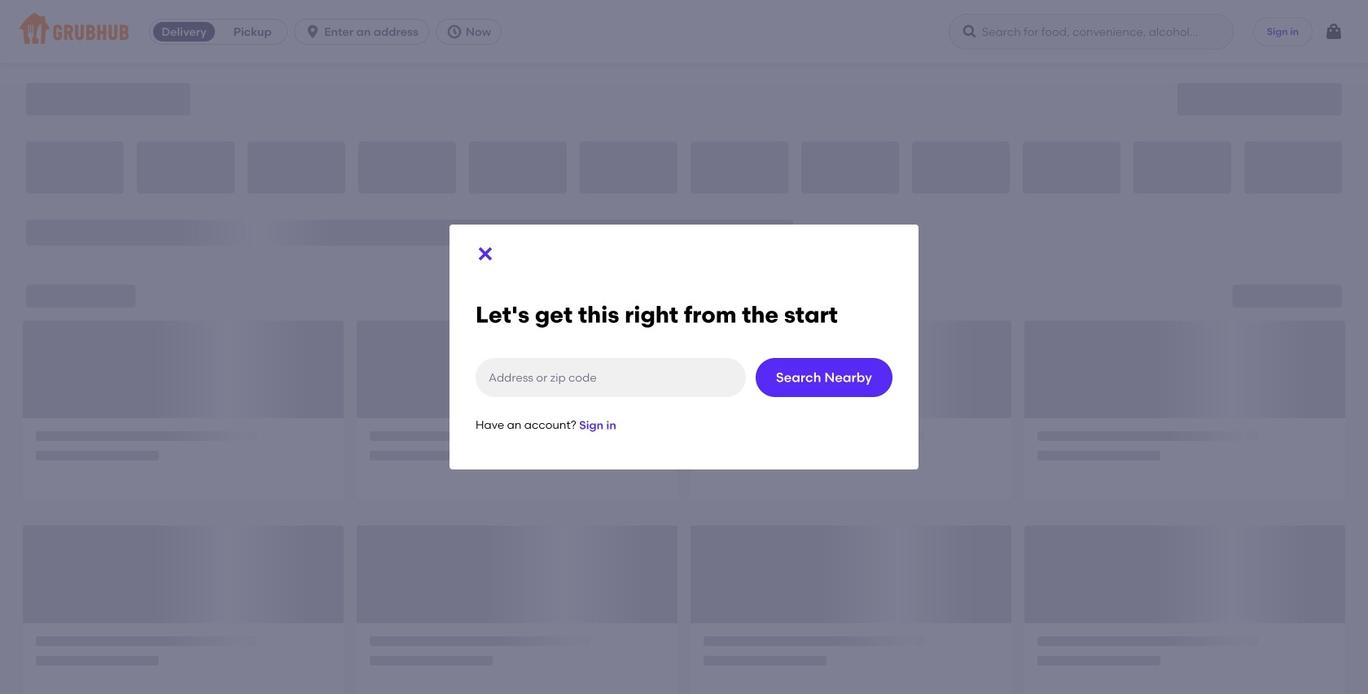 Task type: locate. For each thing, give the bounding box(es) containing it.
main navigation navigation
[[0, 0, 1368, 64]]

svg image
[[1324, 22, 1344, 42], [305, 24, 321, 40], [446, 24, 463, 40], [962, 24, 978, 40], [476, 245, 495, 264]]



Task type: vqa. For each thing, say whether or not it's contained in the screenshot.
rightmost svg icon
yes



Task type: describe. For each thing, give the bounding box(es) containing it.
Search Address search field
[[476, 359, 746, 398]]



